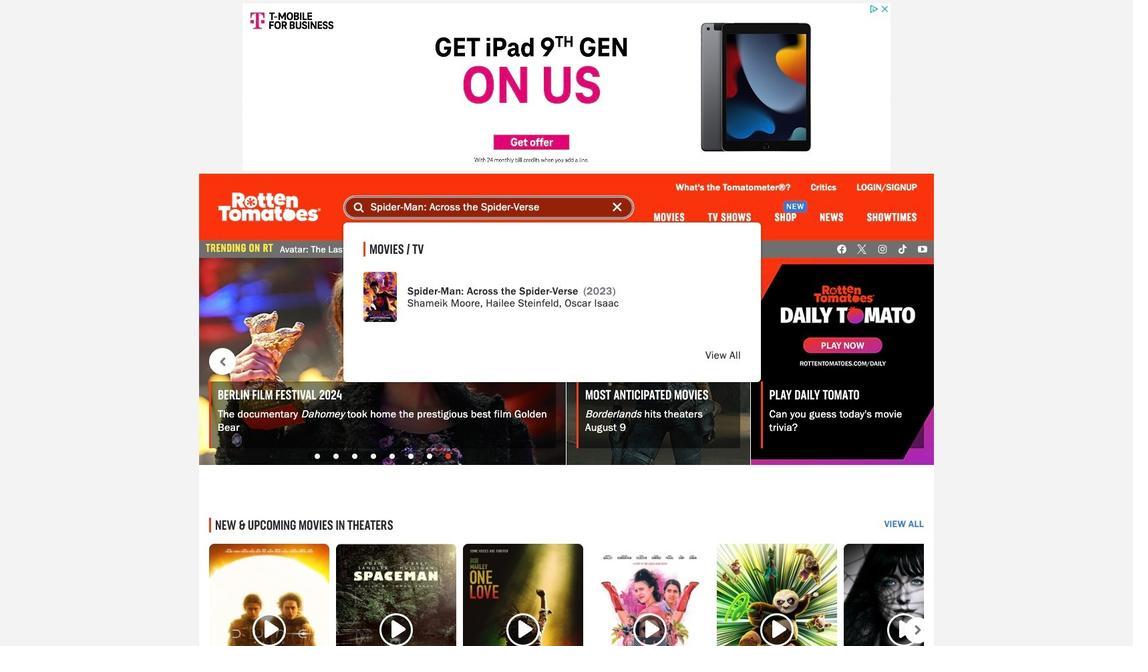 Task type: describe. For each thing, give the bounding box(es) containing it.
navigation bar element
[[199, 174, 935, 241]]



